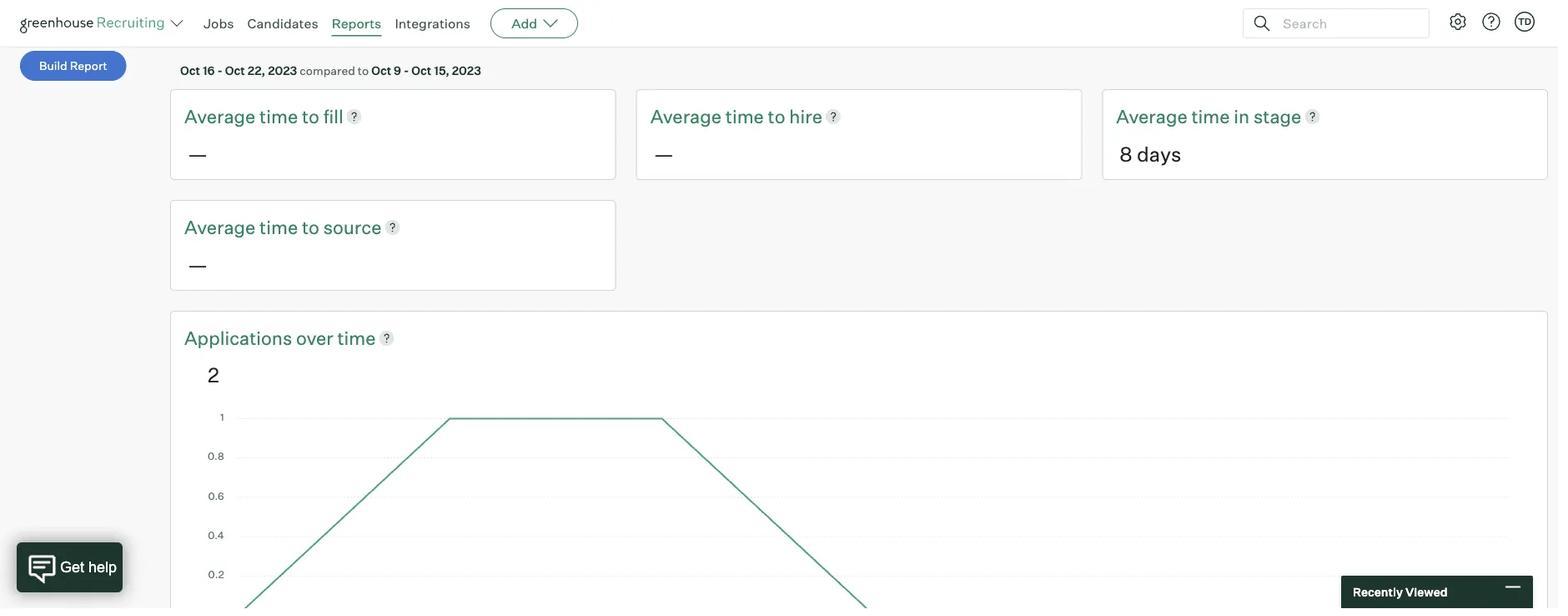 Task type: locate. For each thing, give the bounding box(es) containing it.
0 horizontal spatial all
[[302, 19, 316, 34]]

time left hire
[[726, 105, 764, 128]]

jobs
[[204, 15, 234, 32]]

average link
[[184, 104, 260, 129], [651, 104, 726, 129], [1117, 104, 1192, 129], [184, 214, 260, 240]]

time link left "hire" link
[[726, 104, 768, 129]]

2 2023 from the left
[[452, 63, 481, 78]]

time link
[[260, 104, 302, 129], [726, 104, 768, 129], [1192, 104, 1234, 129], [260, 214, 302, 240], [337, 325, 376, 351]]

applications over
[[184, 326, 337, 349]]

1 horizontal spatial all
[[565, 19, 579, 34]]

all departments
[[302, 19, 389, 34]]

offices (1)
[[199, 19, 253, 34]]

-
[[217, 63, 223, 78], [404, 63, 409, 78]]

stage link
[[1254, 104, 1302, 129]]

jobs link
[[204, 15, 234, 32]]

1 horizontal spatial -
[[404, 63, 409, 78]]

time link left stage "link"
[[1192, 104, 1234, 129]]

oct left 22,
[[225, 63, 245, 78]]

all left "departments" on the left
[[302, 19, 316, 34]]

time link for hire
[[726, 104, 768, 129]]

—
[[188, 141, 208, 166], [654, 141, 674, 166], [188, 252, 208, 277]]

— for fill
[[188, 141, 208, 166]]

all primary recruiters button
[[546, 12, 699, 42]]

4 oct from the left
[[412, 63, 432, 78]]

build report button
[[20, 51, 127, 81]]

offices
[[199, 19, 237, 34]]

reports link
[[332, 15, 382, 32]]

all primary recruiters
[[565, 19, 680, 34]]

all left primary
[[565, 19, 579, 34]]

time for stage
[[1192, 105, 1230, 128]]

offices (1) button
[[180, 12, 272, 42]]

applications
[[184, 326, 292, 349]]

week
[[488, 19, 516, 34]]

integrations
[[395, 15, 471, 32]]

— for source
[[188, 252, 208, 277]]

to
[[358, 63, 369, 78], [302, 105, 319, 128], [768, 105, 786, 128], [302, 216, 319, 239]]

22,
[[248, 63, 266, 78]]

time down 22,
[[260, 105, 298, 128]]

8
[[1120, 141, 1133, 166]]

time
[[260, 105, 298, 128], [726, 105, 764, 128], [1192, 105, 1230, 128], [260, 216, 298, 239], [337, 326, 376, 349]]

time link for stage
[[1192, 104, 1234, 129]]

recently
[[1353, 586, 1403, 600]]

in
[[1234, 105, 1250, 128]]

average link for source
[[184, 214, 260, 240]]

days
[[1137, 141, 1182, 166]]

0 horizontal spatial -
[[217, 63, 223, 78]]

average
[[184, 105, 256, 128], [651, 105, 722, 128], [1117, 105, 1188, 128], [184, 216, 256, 239]]

average link for fill
[[184, 104, 260, 129]]

time link left source "link"
[[260, 214, 302, 240]]

2023 right 22,
[[268, 63, 297, 78]]

oct left 15,
[[412, 63, 432, 78]]

average for fill
[[184, 105, 256, 128]]

time left source
[[260, 216, 298, 239]]

15,
[[434, 63, 450, 78]]

td button
[[1515, 12, 1535, 32]]

oct left 16
[[180, 63, 200, 78]]

td
[[1518, 16, 1532, 27]]

all inside all departments 'button'
[[302, 19, 316, 34]]

average for hire
[[651, 105, 722, 128]]

- right 16
[[217, 63, 223, 78]]

2 all from the left
[[565, 19, 579, 34]]

td button
[[1512, 8, 1539, 35]]

- right 9
[[404, 63, 409, 78]]

all for all primary recruiters
[[565, 19, 579, 34]]

to left hire
[[768, 105, 786, 128]]

1 all from the left
[[302, 19, 316, 34]]

oct left 9
[[371, 63, 391, 78]]

all inside all primary recruiters button
[[565, 19, 579, 34]]

departments
[[319, 19, 389, 34]]

all
[[302, 19, 316, 34], [565, 19, 579, 34]]

time left in
[[1192, 105, 1230, 128]]

integrations link
[[395, 15, 471, 32]]

fill link
[[323, 104, 344, 129]]

0 horizontal spatial 2023
[[268, 63, 297, 78]]

to link
[[302, 104, 323, 129], [768, 104, 790, 129], [302, 214, 323, 240]]

applications link
[[184, 325, 296, 351]]

9
[[394, 63, 401, 78]]

average time to
[[184, 105, 323, 128], [651, 105, 790, 128], [184, 216, 323, 239]]

reports
[[80, 9, 126, 26]]

oct
[[180, 63, 200, 78], [225, 63, 245, 78], [371, 63, 391, 78], [412, 63, 432, 78]]

average time in
[[1117, 105, 1254, 128]]

report
[[70, 59, 107, 73]]

average for source
[[184, 216, 256, 239]]

all for all departments
[[302, 19, 316, 34]]

over
[[296, 326, 334, 349]]

recruiters
[[627, 19, 680, 34]]

source
[[323, 216, 382, 239]]

8 days
[[1120, 141, 1182, 166]]

2023
[[268, 63, 297, 78], [452, 63, 481, 78]]

to link for hire
[[768, 104, 790, 129]]

to left fill
[[302, 105, 319, 128]]

reports
[[332, 15, 382, 32]]

average time to for source
[[184, 216, 323, 239]]

time link down 22,
[[260, 104, 302, 129]]

— for hire
[[654, 141, 674, 166]]

essential reports
[[20, 9, 126, 26]]

to left source
[[302, 216, 319, 239]]

2023 right 15,
[[452, 63, 481, 78]]

1 horizontal spatial 2023
[[452, 63, 481, 78]]

to link for source
[[302, 214, 323, 240]]



Task type: vqa. For each thing, say whether or not it's contained in the screenshot.
(includes
no



Task type: describe. For each thing, give the bounding box(es) containing it.
build report
[[39, 59, 107, 73]]

average for stage
[[1117, 105, 1188, 128]]

fill
[[323, 105, 344, 128]]

time for fill
[[260, 105, 298, 128]]

time for source
[[260, 216, 298, 239]]

source link
[[323, 214, 382, 240]]

average time to for hire
[[651, 105, 790, 128]]

previous week
[[438, 19, 516, 34]]

2
[[208, 363, 219, 388]]

greenhouse recruiting image
[[20, 13, 170, 33]]

(1)
[[240, 19, 253, 34]]

to for source
[[302, 216, 319, 239]]

2 - from the left
[[404, 63, 409, 78]]

time for hire
[[726, 105, 764, 128]]

1 - from the left
[[217, 63, 223, 78]]

all departments button
[[282, 12, 409, 42]]

time right over
[[337, 326, 376, 349]]

average link for hire
[[651, 104, 726, 129]]

to for fill
[[302, 105, 319, 128]]

previous
[[438, 19, 485, 34]]

recently viewed
[[1353, 586, 1448, 600]]

average time to for fill
[[184, 105, 323, 128]]

primary
[[582, 19, 625, 34]]

stage
[[1254, 105, 1302, 128]]

essential
[[20, 9, 77, 26]]

to link for fill
[[302, 104, 323, 129]]

2 oct from the left
[[225, 63, 245, 78]]

essential reports link
[[20, 8, 147, 28]]

time link for fill
[[260, 104, 302, 129]]

build
[[39, 59, 67, 73]]

hire link
[[790, 104, 823, 129]]

to for hire
[[768, 105, 786, 128]]

previous week button
[[419, 12, 536, 42]]

over link
[[296, 325, 337, 351]]

xychart image
[[208, 414, 1511, 610]]

candidates
[[247, 15, 318, 32]]

hire
[[790, 105, 823, 128]]

1 2023 from the left
[[268, 63, 297, 78]]

oct 16 - oct 22, 2023 compared to oct 9 - oct 15, 2023
[[180, 63, 481, 78]]

to left 9
[[358, 63, 369, 78]]

add button
[[491, 8, 578, 38]]

3 oct from the left
[[371, 63, 391, 78]]

configure image
[[1448, 12, 1468, 32]]

viewed
[[1406, 586, 1448, 600]]

time link right over
[[337, 325, 376, 351]]

16
[[203, 63, 215, 78]]

compared
[[300, 63, 355, 78]]

Search text field
[[1279, 11, 1414, 35]]

1 oct from the left
[[180, 63, 200, 78]]

candidates link
[[247, 15, 318, 32]]

in link
[[1234, 104, 1254, 129]]

time link for source
[[260, 214, 302, 240]]

add
[[512, 15, 537, 32]]

average link for stage
[[1117, 104, 1192, 129]]



